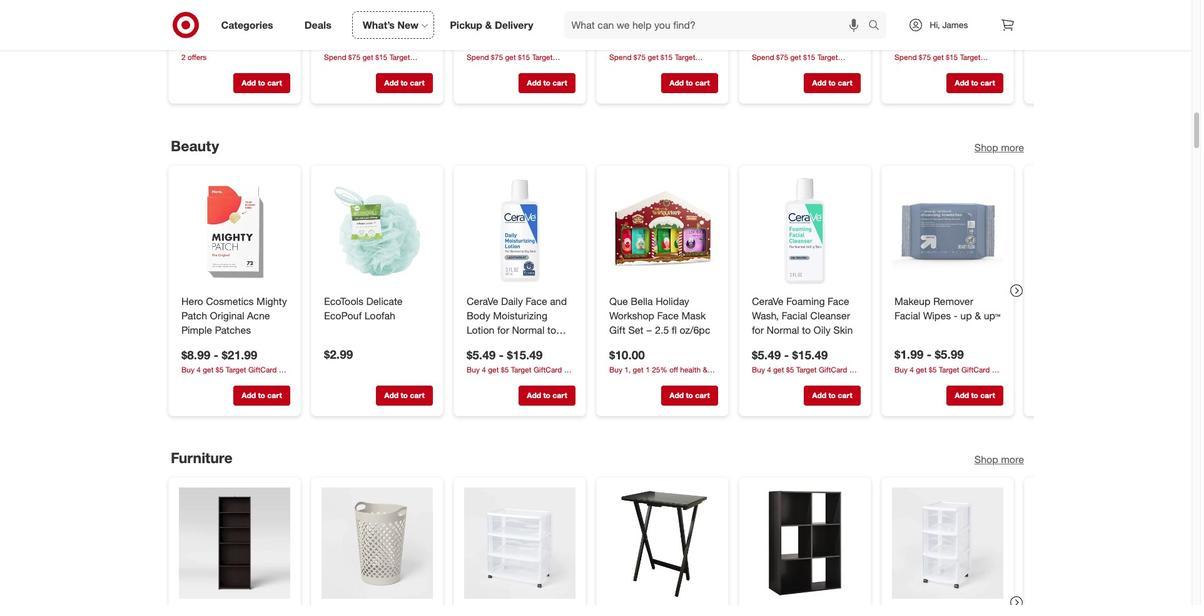Task type: locate. For each thing, give the bounding box(es) containing it.
for down 'wash,'
[[752, 324, 764, 336]]

2 horizontal spatial care
[[815, 376, 830, 386]]

1 shop more from the top
[[975, 141, 1024, 154]]

2 4 from the left
[[482, 365, 486, 375]]

face up the moisturizing
[[526, 295, 547, 308]]

$5.49 down 'wash,'
[[752, 347, 781, 362]]

on inside $8.99 - $21.99 buy 4 get $5 target giftcard on beauty & personal care
[[279, 365, 287, 375]]

care down fragrance
[[530, 376, 544, 386]]

2 $15.49 from the left
[[792, 347, 828, 362]]

cerave up 'wash,'
[[752, 295, 784, 308]]

face inside cerave daily face and body moisturizing lotion for normal to dry skin - fragrance free
[[526, 295, 547, 308]]

2 personal from the left
[[498, 376, 528, 386]]

2 $5.49 - $15.49 buy 4 get $5 target giftcard on beauty & personal care from the left
[[752, 347, 858, 386]]

3 on from the left
[[849, 365, 858, 375]]

5 shelf bookcase - room essentials™ image
[[179, 488, 290, 599], [179, 488, 290, 599]]

cerave daily face and body moisturizing lotion for normal to dry skin - fragrance free image
[[464, 176, 575, 287], [464, 176, 575, 287]]

cleanser
[[810, 309, 850, 322]]

categories link
[[211, 11, 289, 39]]

makeup
[[895, 295, 931, 308]]

care down oily
[[815, 376, 830, 386]]

0 horizontal spatial buy 4 get $5 target giftcard on beauty & personal care button
[[181, 365, 290, 386]]

for
[[497, 324, 509, 336], [752, 324, 764, 336]]

get inside $8.99 - $21.99 buy 4 get $5 target giftcard on beauty & personal care
[[203, 365, 213, 375]]

2 beauty from the left
[[467, 376, 490, 386]]

1 get from the left
[[203, 365, 213, 375]]

1 horizontal spatial face
[[657, 309, 679, 322]]

1 horizontal spatial buy 4 get $5 target giftcard on beauty & personal care button
[[467, 365, 575, 386]]

2 $5.49 from the left
[[752, 347, 781, 362]]

1 horizontal spatial $5
[[501, 365, 509, 375]]

0 horizontal spatial care
[[244, 376, 259, 386]]

1 horizontal spatial normal
[[767, 324, 799, 336]]

normal down 'wash,'
[[767, 324, 799, 336]]

facial down foaming at the right of the page
[[782, 309, 808, 322]]

fragrance
[[514, 338, 559, 351]]

$9.99 - $44.99 2 offers
[[181, 35, 257, 62]]

3 buy 4 get $5 target giftcard on beauty & personal care button from the left
[[752, 365, 861, 386]]

0 vertical spatial shop
[[975, 141, 998, 154]]

skin down lotion
[[485, 338, 504, 351]]

care for cerave daily face and body moisturizing lotion for normal to dry skin - fragrance free
[[530, 376, 544, 386]]

2.2bu flexible laundry hamper gray - brightroom™ image
[[321, 488, 433, 599], [321, 488, 433, 599]]

ecotools delicate ecopouf loofah image
[[321, 176, 433, 287], [321, 176, 433, 287]]

cerave inside cerave foaming face wash, facial cleanser for normal to oily skin
[[752, 295, 784, 308]]

buy down free
[[467, 365, 480, 375]]

face inside cerave foaming face wash, facial cleanser for normal to oily skin
[[828, 295, 849, 308]]

1 normal from the left
[[512, 324, 544, 336]]

1 for from the left
[[497, 324, 509, 336]]

0 horizontal spatial $5
[[215, 365, 223, 375]]

& inside the $10.00 buy 1, get 1 25% off health & beauty gift sets
[[703, 365, 707, 375]]

3 personal from the left
[[784, 376, 813, 386]]

face inside que bella holiday workshop face mask gift set – 2.5 fl oz/6pc
[[657, 309, 679, 322]]

buy inside $8.99 - $21.99 buy 4 get $5 target giftcard on beauty & personal care
[[181, 365, 194, 375]]

get down '$8.99'
[[203, 365, 213, 375]]

What can we help you find? suggestions appear below search field
[[564, 11, 872, 39]]

cosmetics
[[206, 295, 254, 308]]

gift
[[634, 376, 645, 386]]

buy down '$8.99'
[[181, 365, 194, 375]]

care for hero cosmetics mighty patch original acne pimple patches
[[244, 376, 259, 386]]

11" 6 cube organizer shelf - room essentials™ image
[[749, 488, 861, 599], [749, 488, 861, 599]]

2 $5 from the left
[[501, 365, 509, 375]]

get down 'wash,'
[[773, 365, 784, 375]]

$5 for patches
[[215, 365, 223, 375]]

cart
[[267, 79, 282, 88], [410, 79, 424, 88], [552, 79, 567, 88], [695, 79, 710, 88], [838, 79, 852, 88], [980, 79, 995, 88], [267, 391, 282, 401], [410, 391, 424, 401], [552, 391, 567, 401], [695, 391, 710, 401], [838, 391, 852, 401], [980, 391, 995, 401]]

face
[[526, 295, 547, 308], [828, 295, 849, 308], [657, 309, 679, 322]]

patches
[[215, 324, 251, 336]]

1 horizontal spatial $5.49 - $15.49 buy 4 get $5 target giftcard on beauty & personal care
[[752, 347, 858, 386]]

fl
[[672, 324, 677, 336]]

add to cart button
[[233, 74, 290, 94], [376, 74, 433, 94], [518, 74, 575, 94], [661, 74, 718, 94], [804, 74, 861, 94], [947, 74, 1003, 94], [233, 386, 290, 406], [376, 386, 433, 406], [518, 386, 575, 406], [661, 386, 718, 406], [804, 386, 861, 406], [947, 386, 1003, 406]]

$2.99
[[324, 347, 353, 361]]

1 4 from the left
[[196, 365, 201, 375]]

0 vertical spatial shop more button
[[975, 141, 1024, 155]]

1 horizontal spatial giftcard
[[533, 365, 562, 375]]

skin inside cerave daily face and body moisturizing lotion for normal to dry skin - fragrance free
[[485, 338, 504, 351]]

$36.99
[[364, 35, 400, 49]]

1 buy 4 get $5 target giftcard on beauty & personal care button from the left
[[181, 365, 290, 386]]

3 giftcard from the left
[[819, 365, 847, 375]]

1 horizontal spatial $5.49
[[752, 347, 781, 362]]

$5.49 - $15.49 buy 4 get $5 target giftcard on beauty & personal care
[[467, 347, 572, 386], [752, 347, 858, 386]]

1 horizontal spatial facial
[[895, 309, 920, 322]]

2 shop from the top
[[975, 454, 998, 466]]

1 $5 from the left
[[215, 365, 223, 375]]

1 on from the left
[[279, 365, 287, 375]]

$10.29
[[895, 35, 930, 49]]

- right '$8.99'
[[213, 347, 218, 362]]

normal
[[512, 324, 544, 336], [767, 324, 799, 336]]

2
[[181, 53, 185, 62]]

1 horizontal spatial skin
[[833, 324, 853, 336]]

delivery
[[495, 19, 534, 31]]

2 normal from the left
[[767, 324, 799, 336]]

0 horizontal spatial cerave
[[467, 295, 498, 308]]

2 buy 4 get $5 target giftcard on beauty & personal care button from the left
[[467, 365, 575, 386]]

facial inside cerave foaming face wash, facial cleanser for normal to oily skin
[[782, 309, 808, 322]]

giftcard
[[248, 365, 277, 375], [533, 365, 562, 375], [819, 365, 847, 375]]

0 horizontal spatial $15.49
[[507, 347, 543, 362]]

0 vertical spatial more
[[1001, 141, 1024, 154]]

$5.49 - $15.49 buy 4 get $5 target giftcard on beauty & personal care for normal
[[467, 347, 572, 386]]

- right "$2.29"
[[641, 35, 646, 49]]

beauty for cerave daily face and body moisturizing lotion for normal to dry skin - fragrance free
[[467, 376, 490, 386]]

$24.99
[[507, 35, 543, 49]]

1 horizontal spatial for
[[752, 324, 764, 336]]

que bella holiday workshop face mask gift set – 2.5 fl oz/6pc image
[[607, 176, 718, 287], [607, 176, 718, 287]]

-
[[356, 35, 361, 49], [213, 35, 218, 49], [499, 35, 504, 49], [641, 35, 646, 49], [784, 35, 789, 49], [933, 35, 938, 49], [954, 309, 958, 322], [507, 338, 511, 351], [927, 347, 932, 361], [213, 347, 218, 362], [499, 347, 504, 362], [784, 347, 789, 362]]

$15.49
[[507, 347, 543, 362], [792, 347, 828, 362]]

$5.49 - $15.49 buy 4 get $5 target giftcard on beauty & personal care for to
[[752, 347, 858, 386]]

1 horizontal spatial care
[[530, 376, 544, 386]]

$15.49 down the moisturizing
[[507, 347, 543, 362]]

3 drawer wide cart white - brightroom™ image
[[464, 488, 575, 599], [464, 488, 575, 599]]

face down the 'holiday'
[[657, 309, 679, 322]]

0 vertical spatial skin
[[833, 324, 853, 336]]

$29.99
[[650, 35, 685, 49]]

2 horizontal spatial target
[[796, 365, 817, 375]]

target down $21.99
[[225, 365, 246, 375]]

3 4 from the left
[[767, 365, 771, 375]]

beauty
[[181, 376, 204, 386], [467, 376, 490, 386], [609, 376, 632, 386], [752, 376, 775, 386]]

- right $1.89
[[784, 35, 789, 49]]

personal for normal
[[784, 376, 813, 386]]

face up cleanser
[[828, 295, 849, 308]]

0 horizontal spatial giftcard
[[248, 365, 277, 375]]

4 inside $8.99 - $21.99 buy 4 get $5 target giftcard on beauty & personal care
[[196, 365, 201, 375]]

gift
[[609, 324, 625, 336]]

4 for cerave foaming face wash, facial cleanser for normal to oily skin
[[767, 365, 771, 375]]

shop for furniture
[[975, 454, 998, 466]]

1 shop more button from the top
[[975, 141, 1024, 155]]

free
[[467, 352, 486, 365]]

2 facial from the left
[[895, 309, 920, 322]]

1 care from the left
[[244, 376, 259, 386]]

buy 4 get $5 target giftcard on beauty & personal care button down $21.99
[[181, 365, 290, 386]]

buy down 'wash,'
[[752, 365, 765, 375]]

0 horizontal spatial facial
[[782, 309, 808, 322]]

1 horizontal spatial $15.49
[[792, 347, 828, 362]]

face for moisturizing
[[526, 295, 547, 308]]

on
[[279, 365, 287, 375], [564, 365, 572, 375], [849, 365, 858, 375]]

- left up
[[954, 309, 958, 322]]

- inside $9.99 - $44.99 2 offers
[[213, 35, 218, 49]]

personal for for
[[498, 376, 528, 386]]

normal inside cerave foaming face wash, facial cleanser for normal to oily skin
[[767, 324, 799, 336]]

target inside $8.99 - $21.99 buy 4 get $5 target giftcard on beauty & personal care
[[225, 365, 246, 375]]

oz/6pc
[[680, 324, 710, 336]]

hero
[[181, 295, 203, 308]]

2 get from the left
[[488, 365, 499, 375]]

face for cleanser
[[828, 295, 849, 308]]

beauty inside the $10.00 buy 1, get 1 25% off health & beauty gift sets
[[609, 376, 632, 386]]

& inside pickup & delivery link
[[485, 19, 492, 31]]

1 cerave from the left
[[467, 295, 498, 308]]

$5.69 - $36.99
[[324, 35, 400, 49]]

normal down the moisturizing
[[512, 324, 544, 336]]

to inside cerave foaming face wash, facial cleanser for normal to oily skin
[[802, 324, 811, 336]]

1
[[646, 365, 650, 375]]

set
[[628, 324, 643, 336]]

shop more for beauty
[[975, 141, 1024, 154]]

3 get from the left
[[633, 365, 644, 375]]

0 horizontal spatial normal
[[512, 324, 544, 336]]

more
[[1001, 141, 1024, 154], [1001, 454, 1024, 466]]

2 horizontal spatial 4
[[767, 365, 771, 375]]

and
[[550, 295, 567, 308]]

beauty
[[171, 137, 219, 154]]

3 target from the left
[[796, 365, 817, 375]]

remover
[[933, 295, 973, 308]]

0 horizontal spatial personal
[[213, 376, 242, 386]]

1 vertical spatial shop more button
[[975, 453, 1024, 467]]

beauty for cerave foaming face wash, facial cleanser for normal to oily skin
[[752, 376, 775, 386]]

makeup remover facial wipes - up & up™ image
[[892, 176, 1003, 287], [892, 176, 1003, 287]]

1 beauty from the left
[[181, 376, 204, 386]]

get left 1
[[633, 365, 644, 375]]

- left fragrance
[[507, 338, 511, 351]]

cerave up body
[[467, 295, 498, 308]]

hi, james
[[930, 19, 968, 30]]

4 get from the left
[[773, 365, 784, 375]]

1 horizontal spatial personal
[[498, 376, 528, 386]]

3 beauty from the left
[[609, 376, 632, 386]]

2 shop more button from the top
[[975, 453, 1024, 467]]

$5 for normal
[[786, 365, 794, 375]]

target down fragrance
[[511, 365, 531, 375]]

0 horizontal spatial skin
[[485, 338, 504, 351]]

4 down '$8.99'
[[196, 365, 201, 375]]

1 shop from the top
[[975, 141, 998, 154]]

2 shop more from the top
[[975, 454, 1024, 466]]

$5.49 for for
[[752, 347, 781, 362]]

acne
[[247, 309, 270, 322]]

get inside the $10.00 buy 1, get 1 25% off health & beauty gift sets
[[633, 365, 644, 375]]

- inside cerave daily face and body moisturizing lotion for normal to dry skin - fragrance free
[[507, 338, 511, 351]]

target down oily
[[796, 365, 817, 375]]

- right free
[[499, 347, 504, 362]]

add to cart
[[241, 79, 282, 88], [384, 79, 424, 88], [527, 79, 567, 88], [669, 79, 710, 88], [812, 79, 852, 88], [955, 79, 995, 88], [241, 391, 282, 401], [384, 391, 424, 401], [527, 391, 567, 401], [669, 391, 710, 401], [812, 391, 852, 401], [955, 391, 995, 401]]

1 horizontal spatial on
[[564, 365, 572, 375]]

0 horizontal spatial on
[[279, 365, 287, 375]]

1 target from the left
[[225, 365, 246, 375]]

buy 4 get $5 target giftcard on beauty & personal care button down fragrance
[[467, 365, 575, 386]]

beauty for hero cosmetics mighty patch original acne pimple patches
[[181, 376, 204, 386]]

1 buy from the left
[[181, 365, 194, 375]]

search
[[863, 20, 893, 32]]

care inside $8.99 - $21.99 buy 4 get $5 target giftcard on beauty & personal care
[[244, 376, 259, 386]]

skin
[[833, 324, 853, 336], [485, 338, 504, 351]]

2 horizontal spatial face
[[828, 295, 849, 308]]

1 $5.49 - $15.49 buy 4 get $5 target giftcard on beauty & personal care from the left
[[467, 347, 572, 386]]

4 down free
[[482, 365, 486, 375]]

$0.69
[[467, 35, 495, 49]]

$5 inside $8.99 - $21.99 buy 4 get $5 target giftcard on beauty & personal care
[[215, 365, 223, 375]]

holiday
[[656, 295, 689, 308]]

2 target from the left
[[511, 365, 531, 375]]

$5 down $21.99
[[215, 365, 223, 375]]

1 $5.49 from the left
[[467, 347, 495, 362]]

2 horizontal spatial giftcard
[[819, 365, 847, 375]]

3 $5 from the left
[[786, 365, 794, 375]]

shop more button for beauty
[[975, 141, 1024, 155]]

deals
[[305, 19, 332, 31]]

$1.89 - $34.99
[[752, 35, 828, 49]]

2 horizontal spatial on
[[849, 365, 858, 375]]

1,
[[624, 365, 631, 375]]

–
[[646, 324, 652, 336]]

1 vertical spatial more
[[1001, 454, 1024, 466]]

buy 4 get $5 target giftcard on beauty & personal care button for patches
[[181, 365, 290, 386]]

1 vertical spatial shop more
[[975, 454, 1024, 466]]

1 vertical spatial skin
[[485, 338, 504, 351]]

2 horizontal spatial $5
[[786, 365, 794, 375]]

2 for from the left
[[752, 324, 764, 336]]

buy 4 get $5 target giftcard on beauty & personal care button
[[181, 365, 290, 386], [467, 365, 575, 386], [752, 365, 861, 386]]

$10.00 buy 1, get 1 25% off health & beauty gift sets
[[609, 347, 707, 386]]

1 facial from the left
[[782, 309, 808, 322]]

2 buy from the left
[[467, 365, 480, 375]]

4 buy from the left
[[752, 365, 765, 375]]

loofah
[[364, 309, 395, 322]]

1 horizontal spatial target
[[511, 365, 531, 375]]

pickup & delivery link
[[439, 11, 549, 39]]

cerave daily face and body moisturizing lotion for normal to dry skin - fragrance free
[[467, 295, 567, 365]]

moisturizing
[[493, 309, 547, 322]]

2 on from the left
[[564, 365, 572, 375]]

1 horizontal spatial cerave
[[752, 295, 784, 308]]

personal inside $8.99 - $21.99 buy 4 get $5 target giftcard on beauty & personal care
[[213, 376, 242, 386]]

for down the moisturizing
[[497, 324, 509, 336]]

personal
[[213, 376, 242, 386], [498, 376, 528, 386], [784, 376, 813, 386]]

3 care from the left
[[815, 376, 830, 386]]

4 down 'wash,'
[[767, 365, 771, 375]]

tv tray wood - plastic dev group image
[[607, 488, 718, 599], [607, 488, 718, 599]]

0 horizontal spatial $5.49 - $15.49 buy 4 get $5 target giftcard on beauty & personal care
[[467, 347, 572, 386]]

care down $21.99
[[244, 376, 259, 386]]

1 giftcard from the left
[[248, 365, 277, 375]]

buy for cerave daily face and body moisturizing lotion for normal to dry skin - fragrance free
[[467, 365, 480, 375]]

2 giftcard from the left
[[533, 365, 562, 375]]

1 more from the top
[[1001, 141, 1024, 154]]

3 buy from the left
[[609, 365, 622, 375]]

workshop
[[609, 309, 654, 322]]

&
[[485, 19, 492, 31], [975, 309, 981, 322], [703, 365, 707, 375], [206, 376, 211, 386], [492, 376, 496, 386], [777, 376, 782, 386]]

$5 down cerave daily face and body moisturizing lotion for normal to dry skin - fragrance free
[[501, 365, 509, 375]]

shop
[[975, 141, 998, 154], [975, 454, 998, 466]]

oily
[[814, 324, 831, 336]]

0 horizontal spatial target
[[225, 365, 246, 375]]

1 $15.49 from the left
[[507, 347, 543, 362]]

$5 down cerave foaming face wash, facial cleanser for normal to oily skin
[[786, 365, 794, 375]]

giftcard down fragrance
[[533, 365, 562, 375]]

$5 for for
[[501, 365, 509, 375]]

1 horizontal spatial 4
[[482, 365, 486, 375]]

3 drawer medium cart white - brightroom™ image
[[892, 488, 1003, 599], [892, 488, 1003, 599]]

giftcard inside $8.99 - $21.99 buy 4 get $5 target giftcard on beauty & personal care
[[248, 365, 277, 375]]

buy left 1,
[[609, 365, 622, 375]]

& inside makeup remover facial wipes - up & up™
[[975, 309, 981, 322]]

facial down makeup
[[895, 309, 920, 322]]

0 horizontal spatial for
[[497, 324, 509, 336]]

$15.49 down oily
[[792, 347, 828, 362]]

0 vertical spatial shop more
[[975, 141, 1024, 154]]

1 vertical spatial shop
[[975, 454, 998, 466]]

hero cosmetics mighty patch original acne pimple patches image
[[179, 176, 290, 287], [179, 176, 290, 287]]

shop more button
[[975, 141, 1024, 155], [975, 453, 1024, 467]]

more for furniture
[[1001, 454, 1024, 466]]

furniture
[[171, 449, 232, 467]]

$5.49 down lotion
[[467, 347, 495, 362]]

skin down cleanser
[[833, 324, 853, 336]]

25%
[[652, 365, 667, 375]]

$15.49 for to
[[792, 347, 828, 362]]

2 cerave from the left
[[752, 295, 784, 308]]

1 personal from the left
[[213, 376, 242, 386]]

4 for cerave daily face and body moisturizing lotion for normal to dry skin - fragrance free
[[482, 365, 486, 375]]

2 horizontal spatial buy 4 get $5 target giftcard on beauty & personal care button
[[752, 365, 861, 386]]

get down lotion
[[488, 365, 499, 375]]

0 horizontal spatial $5.49
[[467, 347, 495, 362]]

care
[[244, 376, 259, 386], [530, 376, 544, 386], [815, 376, 830, 386]]

beauty inside $8.99 - $21.99 buy 4 get $5 target giftcard on beauty & personal care
[[181, 376, 204, 386]]

cerave inside cerave daily face and body moisturizing lotion for normal to dry skin - fragrance free
[[467, 295, 498, 308]]

giftcard down oily
[[819, 365, 847, 375]]

buy 4 get $5 target giftcard on beauty & personal care button down oily
[[752, 365, 861, 386]]

- right $9.99
[[213, 35, 218, 49]]

2 horizontal spatial personal
[[784, 376, 813, 386]]

2 care from the left
[[530, 376, 544, 386]]

2 more from the top
[[1001, 454, 1024, 466]]

cerave for facial
[[752, 295, 784, 308]]

0 horizontal spatial face
[[526, 295, 547, 308]]

4 beauty from the left
[[752, 376, 775, 386]]

0 horizontal spatial 4
[[196, 365, 201, 375]]

giftcard down $21.99
[[248, 365, 277, 375]]

cerave foaming face wash, facial cleanser for normal to oily skin image
[[749, 176, 861, 287], [749, 176, 861, 287]]



Task type: vqa. For each thing, say whether or not it's contained in the screenshot.
Care
yes



Task type: describe. For each thing, give the bounding box(es) containing it.
ecotools
[[324, 295, 363, 308]]

up™
[[984, 309, 1001, 322]]

hi,
[[930, 19, 940, 30]]

buy for hero cosmetics mighty patch original acne pimple patches
[[181, 365, 194, 375]]

hero cosmetics mighty patch original acne pimple patches link
[[181, 295, 288, 337]]

personal for patches
[[213, 376, 242, 386]]

ecopouf
[[324, 309, 362, 322]]

deals link
[[294, 11, 347, 39]]

pickup & delivery
[[450, 19, 534, 31]]

wash,
[[752, 309, 779, 322]]

james
[[943, 19, 968, 30]]

$9.99
[[181, 35, 210, 49]]

shop more button for furniture
[[975, 453, 1024, 467]]

shop for beauty
[[975, 141, 998, 154]]

$0.69 - $24.99
[[467, 35, 543, 49]]

- down pickup & delivery
[[499, 35, 504, 49]]

giftcard for cerave daily face and body moisturizing lotion for normal to dry skin - fragrance free
[[533, 365, 562, 375]]

what's
[[363, 19, 395, 31]]

$15.49 for normal
[[507, 347, 543, 362]]

que
[[609, 295, 628, 308]]

target for normal
[[796, 365, 817, 375]]

care for cerave foaming face wash, facial cleanser for normal to oily skin
[[815, 376, 830, 386]]

hero cosmetics mighty patch original acne pimple patches
[[181, 295, 287, 336]]

cerave for body
[[467, 295, 498, 308]]

$44.99
[[222, 35, 257, 49]]

get for pimple
[[203, 365, 213, 375]]

$10.00
[[609, 347, 645, 362]]

buy 4 get $5 target giftcard on beauty & personal care button for normal
[[752, 365, 861, 386]]

giftcard for hero cosmetics mighty patch original acne pimple patches
[[248, 365, 277, 375]]

foaming
[[786, 295, 825, 308]]

on for hero cosmetics mighty patch original acne pimple patches
[[279, 365, 287, 375]]

target for for
[[511, 365, 531, 375]]

- down hi,
[[933, 35, 938, 49]]

$5.99
[[935, 347, 964, 361]]

buy 1, get 1 25% off health & beauty gift sets button
[[609, 365, 718, 386]]

$10.29 - $52.99
[[895, 35, 977, 49]]

$8.99
[[181, 347, 210, 362]]

original
[[210, 309, 244, 322]]

makeup remover facial wipes - up & up™
[[895, 295, 1001, 322]]

pimple
[[181, 324, 212, 336]]

- inside $8.99 - $21.99 buy 4 get $5 target giftcard on beauty & personal care
[[213, 347, 218, 362]]

to inside cerave daily face and body moisturizing lotion for normal to dry skin - fragrance free
[[547, 324, 556, 336]]

- inside makeup remover facial wipes - up & up™
[[954, 309, 958, 322]]

facial inside makeup remover facial wipes - up & up™
[[895, 309, 920, 322]]

normal inside cerave daily face and body moisturizing lotion for normal to dry skin - fragrance free
[[512, 324, 544, 336]]

$1.89
[[752, 35, 781, 49]]

ecotools delicate ecopouf loofah
[[324, 295, 402, 322]]

$52.99
[[942, 35, 977, 49]]

lotion
[[467, 324, 494, 336]]

offers
[[187, 53, 206, 62]]

on for cerave daily face and body moisturizing lotion for normal to dry skin - fragrance free
[[564, 365, 572, 375]]

on for cerave foaming face wash, facial cleanser for normal to oily skin
[[849, 365, 858, 375]]

cerave foaming face wash, facial cleanser for normal to oily skin
[[752, 295, 853, 336]]

mighty
[[256, 295, 287, 308]]

giftcard for cerave foaming face wash, facial cleanser for normal to oily skin
[[819, 365, 847, 375]]

- left "$5.99"
[[927, 347, 932, 361]]

pickup
[[450, 19, 483, 31]]

- down cerave foaming face wash, facial cleanser for normal to oily skin
[[784, 347, 789, 362]]

buy inside the $10.00 buy 1, get 1 25% off health & beauty gift sets
[[609, 365, 622, 375]]

off
[[669, 365, 678, 375]]

health
[[680, 365, 701, 375]]

cerave foaming face wash, facial cleanser for normal to oily skin link
[[752, 295, 858, 337]]

$1.99 - $5.99
[[895, 347, 964, 361]]

sets
[[647, 376, 661, 386]]

$21.99
[[222, 347, 257, 362]]

more for beauty
[[1001, 141, 1024, 154]]

get for lotion
[[488, 365, 499, 375]]

up
[[961, 309, 972, 322]]

$5.49 for lotion
[[467, 347, 495, 362]]

4 for hero cosmetics mighty patch original acne pimple patches
[[196, 365, 201, 375]]

categories
[[221, 19, 273, 31]]

mask
[[681, 309, 706, 322]]

delicate
[[366, 295, 402, 308]]

cerave daily face and body moisturizing lotion for normal to dry skin - fragrance free link
[[467, 295, 573, 365]]

target for patches
[[225, 365, 246, 375]]

ecotools delicate ecopouf loofah link
[[324, 295, 430, 323]]

wipes
[[923, 309, 951, 322]]

que bella holiday workshop face mask gift set – 2.5 fl oz/6pc
[[609, 295, 710, 336]]

search button
[[863, 11, 893, 41]]

$34.99
[[792, 35, 828, 49]]

makeup remover facial wipes - up & up™ link
[[895, 295, 1001, 323]]

buy 4 get $5 target giftcard on beauty & personal care button for for
[[467, 365, 575, 386]]

what's new
[[363, 19, 419, 31]]

$2.29 - $29.99
[[609, 35, 685, 49]]

for inside cerave foaming face wash, facial cleanser for normal to oily skin
[[752, 324, 764, 336]]

& inside $8.99 - $21.99 buy 4 get $5 target giftcard on beauty & personal care
[[206, 376, 211, 386]]

$1.99
[[895, 347, 924, 361]]

shop more for furniture
[[975, 454, 1024, 466]]

2.5
[[655, 324, 669, 336]]

$2.29
[[609, 35, 638, 49]]

buy for cerave foaming face wash, facial cleanser for normal to oily skin
[[752, 365, 765, 375]]

for inside cerave daily face and body moisturizing lotion for normal to dry skin - fragrance free
[[497, 324, 509, 336]]

$8.99 - $21.99 buy 4 get $5 target giftcard on beauty & personal care
[[181, 347, 287, 386]]

what's new link
[[352, 11, 434, 39]]

daily
[[501, 295, 523, 308]]

skin inside cerave foaming face wash, facial cleanser for normal to oily skin
[[833, 324, 853, 336]]

dry
[[467, 338, 482, 351]]

new
[[398, 19, 419, 31]]

que bella holiday workshop face mask gift set – 2.5 fl oz/6pc link
[[609, 295, 716, 337]]

body
[[467, 309, 490, 322]]

get for for
[[773, 365, 784, 375]]

patch
[[181, 309, 207, 322]]

- right $5.69
[[356, 35, 361, 49]]



